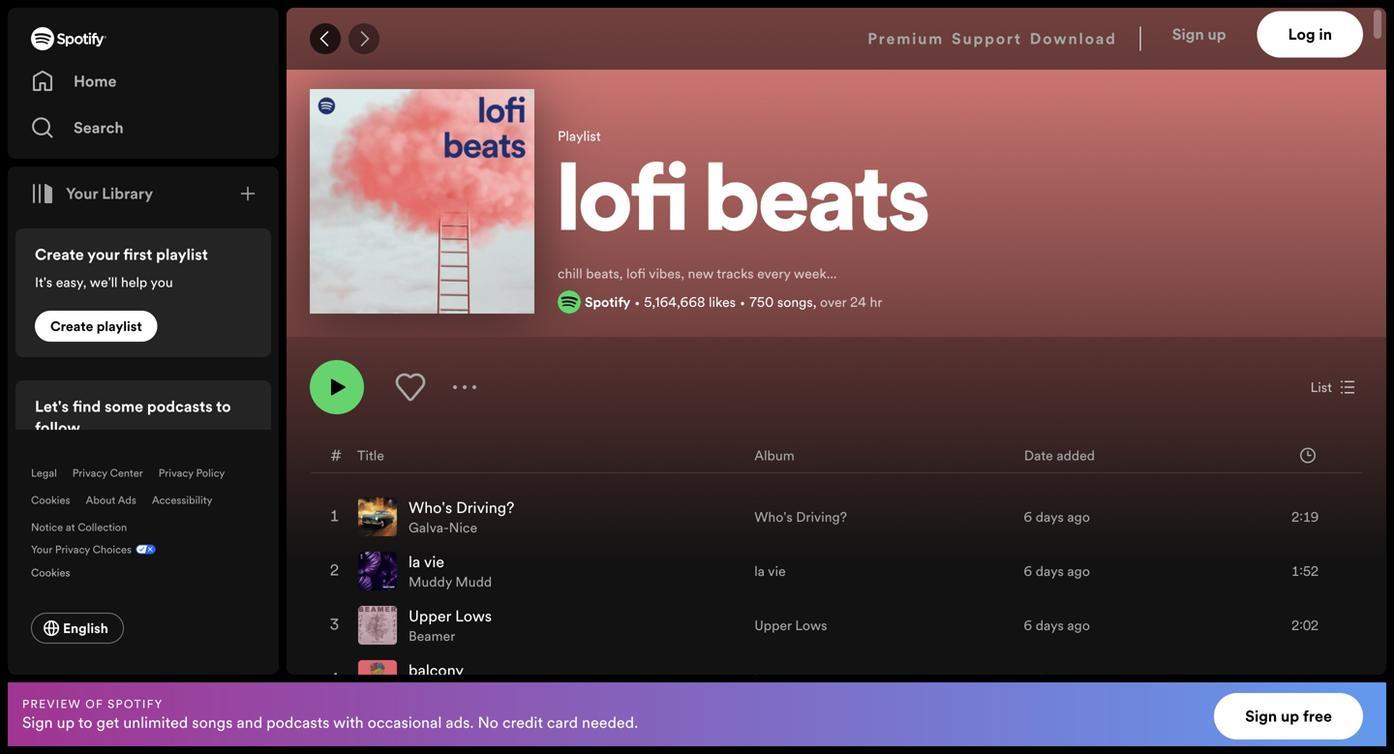 Task type: vqa. For each thing, say whether or not it's contained in the screenshot.
LOVE
no



Task type: describe. For each thing, give the bounding box(es) containing it.
privacy policy
[[159, 466, 225, 480]]

main element
[[8, 8, 279, 675]]

upper lows
[[755, 616, 828, 635]]

week...
[[794, 264, 837, 283]]

get
[[96, 712, 119, 733]]

support button
[[952, 11, 1023, 66]]

muddy
[[409, 573, 452, 591]]

la vie
[[755, 562, 786, 581]]

up inside preview of spotify sign up to get unlimited songs and podcasts with occasional ads. no credit card needed.
[[57, 712, 75, 733]]

List button
[[1303, 372, 1364, 403]]

days for la vie
[[1036, 562, 1064, 581]]

4 ago from the top
[[1068, 671, 1091, 689]]

preview
[[22, 696, 81, 712]]

1 horizontal spatial balcony
[[755, 671, 803, 689]]

added
[[1057, 447, 1095, 465]]

lofi beats grid
[[288, 438, 1386, 755]]

follow
[[35, 417, 80, 439]]

galva-
[[409, 519, 449, 537]]

0 horizontal spatial la vie link
[[409, 552, 445, 573]]

ago for lows
[[1068, 616, 1091, 635]]

who's driving? cell
[[358, 491, 739, 543]]

spotify link
[[585, 293, 631, 311]]

who's driving? galva-nice
[[409, 497, 515, 537]]

unlimited
[[123, 712, 188, 733]]

2 cookies from the top
[[31, 566, 70, 580]]

1 cookies link from the top
[[31, 493, 70, 508]]

6 days ago for la vie
[[1024, 562, 1091, 581]]

6 days ago for who's driving?
[[1024, 508, 1091, 526]]

driving? for who's driving?
[[796, 508, 847, 526]]

we'll
[[90, 273, 118, 292]]

spotify image
[[558, 291, 581, 314]]

24
[[850, 293, 867, 311]]

your for your library
[[66, 183, 98, 204]]

6 days ago for upper lows
[[1024, 616, 1091, 635]]

go back image
[[318, 31, 333, 46]]

title
[[357, 447, 384, 465]]

privacy for privacy center
[[72, 466, 107, 480]]

tracks
[[717, 264, 754, 283]]

accessibility
[[152, 493, 213, 508]]

2:19 cell
[[1230, 491, 1346, 543]]

1 horizontal spatial songs
[[778, 293, 813, 311]]

songs inside preview of spotify sign up to get unlimited songs and podcasts with occasional ads. no credit card needed.
[[192, 712, 233, 733]]

lofi beats image
[[310, 89, 535, 314]]

center
[[110, 466, 143, 480]]

notice at collection link
[[31, 520, 127, 535]]

your library button
[[23, 174, 161, 213]]

chill
[[558, 264, 583, 283]]

days for upper lows
[[1036, 616, 1064, 635]]

sign up
[[1173, 24, 1227, 45]]

# row
[[311, 439, 1363, 474]]

english
[[63, 619, 108, 638]]

over
[[820, 293, 847, 311]]

card
[[547, 712, 578, 733]]

1 horizontal spatial who's driving? link
[[755, 508, 847, 526]]

your library
[[66, 183, 153, 204]]

support
[[952, 28, 1023, 49]]

with
[[333, 712, 364, 733]]

days for who's driving?
[[1036, 508, 1064, 526]]

your
[[87, 244, 120, 265]]

lows for upper lows beamer
[[455, 606, 492, 627]]

legal
[[31, 466, 57, 480]]

legal link
[[31, 466, 57, 480]]

likes
[[709, 293, 736, 311]]

mudd
[[456, 573, 492, 591]]

no
[[478, 712, 499, 733]]

2:27 cell
[[1230, 654, 1346, 706]]

upper lows cell
[[358, 600, 739, 652]]

privacy policy link
[[159, 466, 225, 480]]

to inside preview of spotify sign up to get unlimited songs and podcasts with occasional ads. no credit card needed.
[[78, 712, 93, 733]]

1 cookies from the top
[[31, 493, 70, 508]]

#
[[331, 445, 342, 466]]

beats,
[[586, 264, 623, 283]]

0 horizontal spatial upper lows link
[[409, 606, 492, 627]]

upper for upper lows
[[755, 616, 792, 635]]

easy,
[[56, 273, 87, 292]]

chill beats, lofi vibes, new tracks every week...
[[558, 264, 837, 283]]

1 horizontal spatial la vie link
[[755, 562, 786, 581]]

sign up free button
[[1215, 693, 1364, 740]]

help
[[121, 273, 147, 292]]

privacy for privacy policy
[[159, 466, 193, 480]]

4 days from the top
[[1036, 671, 1064, 689]]

first
[[123, 244, 152, 265]]

home
[[74, 71, 117, 92]]

home link
[[31, 62, 256, 101]]

list
[[1311, 378, 1333, 397]]

muddy mudd link
[[409, 573, 492, 591]]

date
[[1025, 447, 1054, 465]]

about ads
[[86, 493, 136, 508]]

5,164,668 likes
[[644, 293, 736, 311]]

your privacy choices
[[31, 542, 132, 557]]

playlist inside button
[[97, 317, 142, 336]]

la for la vie
[[755, 562, 765, 581]]

log
[[1289, 24, 1316, 45]]

la vie cell
[[358, 545, 739, 598]]

la vie muddy mudd
[[409, 552, 492, 591]]

and
[[237, 712, 263, 733]]

create playlist button
[[35, 311, 158, 342]]

download
[[1030, 28, 1117, 49]]

download button
[[1030, 11, 1117, 66]]

up for sign up free
[[1281, 706, 1300, 727]]

occasional
[[368, 712, 442, 733]]

2:19
[[1292, 508, 1319, 526]]

privacy center link
[[72, 466, 143, 480]]

you
[[151, 273, 173, 292]]

2:27
[[1292, 671, 1319, 689]]

5,164,668
[[644, 293, 706, 311]]

date added
[[1025, 447, 1095, 465]]

log in button
[[1258, 11, 1364, 58]]

of
[[85, 696, 104, 712]]

2:02
[[1292, 616, 1319, 635]]

every
[[758, 264, 791, 283]]



Task type: locate. For each thing, give the bounding box(es) containing it.
0 horizontal spatial la
[[409, 552, 421, 573]]

1 vertical spatial cookies link
[[31, 561, 86, 582]]

create your first playlist it's easy, we'll help you
[[35, 244, 208, 292]]

lows inside upper lows beamer
[[455, 606, 492, 627]]

credit
[[503, 712, 543, 733]]

galva-nice link
[[409, 519, 478, 537]]

1 vertical spatial create
[[50, 317, 93, 336]]

1 vertical spatial podcasts
[[266, 712, 330, 733]]

upper
[[409, 606, 451, 627], [755, 616, 792, 635]]

library
[[102, 183, 153, 204]]

some
[[105, 396, 143, 417]]

up left of
[[57, 712, 75, 733]]

0 horizontal spatial up
[[57, 712, 75, 733]]

6 for driving?
[[1024, 508, 1033, 526]]

balcony link
[[409, 660, 464, 681], [755, 671, 803, 689]]

premium
[[868, 28, 944, 49]]

6 for lows
[[1024, 616, 1033, 635]]

duration element
[[1301, 448, 1316, 463]]

driving? inside who's driving? galva-nice
[[456, 497, 515, 519]]

who's for who's driving?
[[755, 508, 793, 526]]

policy
[[196, 466, 225, 480]]

sign for sign up
[[1173, 24, 1205, 45]]

0 horizontal spatial balcony link
[[409, 660, 464, 681]]

ago for vie
[[1068, 562, 1091, 581]]

sign inside sign up button
[[1173, 24, 1205, 45]]

balcony down beamer
[[409, 660, 464, 681]]

create for your
[[35, 244, 84, 265]]

1 horizontal spatial playlist
[[156, 244, 208, 265]]

4 6 days ago from the top
[[1024, 671, 1091, 689]]

playlist
[[558, 127, 601, 145]]

1 vertical spatial to
[[78, 712, 93, 733]]

needed.
[[582, 712, 638, 733]]

0 vertical spatial cookies link
[[31, 493, 70, 508]]

sign for sign up free
[[1246, 706, 1278, 727]]

1 horizontal spatial upper lows link
[[755, 616, 828, 635]]

who's for who's driving? galva-nice
[[409, 497, 452, 519]]

0 horizontal spatial who's driving? link
[[409, 497, 515, 519]]

0 vertical spatial create
[[35, 244, 84, 265]]

cookies link
[[31, 493, 70, 508], [31, 561, 86, 582]]

spotify image
[[31, 27, 107, 50]]

up left log
[[1208, 24, 1227, 45]]

your for your privacy choices
[[31, 542, 52, 557]]

750
[[750, 293, 774, 311]]

la down galva-
[[409, 552, 421, 573]]

lofi
[[558, 160, 688, 253], [627, 264, 646, 283]]

upper inside upper lows beamer
[[409, 606, 451, 627]]

up inside sign up button
[[1208, 24, 1227, 45]]

to
[[216, 396, 231, 417], [78, 712, 93, 733]]

about ads link
[[86, 493, 136, 508]]

privacy up about
[[72, 466, 107, 480]]

2 days from the top
[[1036, 562, 1064, 581]]

upper lows beamer
[[409, 606, 492, 646]]

california consumer privacy act (ccpa) opt-out icon image
[[132, 542, 156, 561]]

6 for vie
[[1024, 562, 1033, 581]]

upper for upper lows beamer
[[409, 606, 451, 627]]

create inside create your first playlist it's easy, we'll help you
[[35, 244, 84, 265]]

premium support download
[[868, 28, 1117, 49]]

0 horizontal spatial upper
[[409, 606, 451, 627]]

at
[[66, 520, 75, 535]]

search
[[74, 117, 124, 139]]

0 horizontal spatial who's
[[409, 497, 452, 519]]

1 vertical spatial your
[[31, 542, 52, 557]]

1 6 from the top
[[1024, 508, 1033, 526]]

1 days from the top
[[1036, 508, 1064, 526]]

go forward image
[[356, 31, 372, 46]]

nice
[[449, 519, 478, 537]]

balcony link down beamer
[[409, 660, 464, 681]]

3 ago from the top
[[1068, 616, 1091, 635]]

playlist
[[156, 244, 208, 265], [97, 317, 142, 336]]

0 horizontal spatial playlist
[[97, 317, 142, 336]]

podcasts inside let's find some podcasts to follow
[[147, 396, 213, 417]]

podcasts inside preview of spotify sign up to get unlimited songs and podcasts with occasional ads. no credit card needed.
[[266, 712, 330, 733]]

top bar and user menu element
[[287, 8, 1387, 70]]

2 cookies link from the top
[[31, 561, 86, 582]]

ago
[[1068, 508, 1091, 526], [1068, 562, 1091, 581], [1068, 616, 1091, 635], [1068, 671, 1091, 689]]

your down notice
[[31, 542, 52, 557]]

2 6 days ago from the top
[[1024, 562, 1091, 581]]

podcasts right the some
[[147, 396, 213, 417]]

1 vertical spatial playlist
[[97, 317, 142, 336]]

beamer
[[409, 627, 456, 646]]

0 horizontal spatial songs
[[192, 712, 233, 733]]

0 vertical spatial podcasts
[[147, 396, 213, 417]]

1 vertical spatial songs
[[192, 712, 233, 733]]

0 horizontal spatial vie
[[424, 552, 445, 573]]

up inside sign up free button
[[1281, 706, 1300, 727]]

vibes,
[[649, 264, 685, 283]]

lows for upper lows
[[796, 616, 828, 635]]

6
[[1024, 508, 1033, 526], [1024, 562, 1033, 581], [1024, 616, 1033, 635], [1024, 671, 1033, 689]]

1 horizontal spatial up
[[1208, 24, 1227, 45]]

create inside button
[[50, 317, 93, 336]]

750 songs , over 24 hr
[[750, 293, 883, 311]]

log in
[[1289, 24, 1333, 45]]

search link
[[31, 108, 256, 147]]

beats
[[705, 160, 930, 253]]

0 horizontal spatial your
[[31, 542, 52, 557]]

2 horizontal spatial up
[[1281, 706, 1300, 727]]

podcasts right 'and'
[[266, 712, 330, 733]]

ads
[[118, 493, 136, 508]]

in
[[1320, 24, 1333, 45]]

cookies link down the your privacy choices button
[[31, 561, 86, 582]]

up
[[1208, 24, 1227, 45], [1281, 706, 1300, 727], [57, 712, 75, 733]]

who's inside who's driving? galva-nice
[[409, 497, 452, 519]]

vie for la vie muddy mudd
[[424, 552, 445, 573]]

create down the easy,
[[50, 317, 93, 336]]

1 vertical spatial cookies
[[31, 566, 70, 580]]

0 vertical spatial lofi
[[558, 160, 688, 253]]

vie
[[424, 552, 445, 573], [768, 562, 786, 581]]

sign
[[1173, 24, 1205, 45], [1246, 706, 1278, 727], [22, 712, 53, 733]]

who's up la vie
[[755, 508, 793, 526]]

spotify
[[585, 293, 631, 311], [108, 696, 163, 712]]

0 horizontal spatial balcony
[[409, 660, 464, 681]]

to inside let's find some podcasts to follow
[[216, 396, 231, 417]]

preview of spotify sign up to get unlimited songs and podcasts with occasional ads. no credit card needed.
[[22, 696, 638, 733]]

privacy center
[[72, 466, 143, 480]]

vie for la vie
[[768, 562, 786, 581]]

3 6 days ago from the top
[[1024, 616, 1091, 635]]

your left library
[[66, 183, 98, 204]]

free
[[1304, 706, 1333, 727]]

let's find some podcasts to follow
[[35, 396, 231, 439]]

la for la vie muddy mudd
[[409, 552, 421, 573]]

songs
[[778, 293, 813, 311], [192, 712, 233, 733]]

to up policy at the left
[[216, 396, 231, 417]]

upper lows link down la vie
[[755, 616, 828, 635]]

driving? right galva-
[[456, 497, 515, 519]]

spotify inside preview of spotify sign up to get unlimited songs and podcasts with occasional ads. no credit card needed.
[[108, 696, 163, 712]]

duration image
[[1301, 448, 1316, 463]]

sign inside preview of spotify sign up to get unlimited songs and podcasts with occasional ads. no credit card needed.
[[22, 712, 53, 733]]

la vie link up upper lows
[[755, 562, 786, 581]]

balcony down upper lows
[[755, 671, 803, 689]]

who's
[[409, 497, 452, 519], [755, 508, 793, 526]]

notice
[[31, 520, 63, 535]]

1 horizontal spatial la
[[755, 562, 765, 581]]

beamer link
[[409, 627, 456, 646]]

0 horizontal spatial driving?
[[456, 497, 515, 519]]

,
[[813, 293, 817, 311]]

0 vertical spatial cookies
[[31, 493, 70, 508]]

0 horizontal spatial spotify
[[108, 696, 163, 712]]

ago for driving?
[[1068, 508, 1091, 526]]

up for sign up
[[1208, 24, 1227, 45]]

accessibility link
[[152, 493, 213, 508]]

3 days from the top
[[1036, 616, 1064, 635]]

who's driving? link
[[409, 497, 515, 519], [755, 508, 847, 526]]

la vie link
[[409, 552, 445, 573], [755, 562, 786, 581]]

notice at collection
[[31, 520, 127, 535]]

1 vertical spatial spotify
[[108, 696, 163, 712]]

1 ago from the top
[[1068, 508, 1091, 526]]

0 vertical spatial songs
[[778, 293, 813, 311]]

who's driving? link up la vie muddy mudd
[[409, 497, 515, 519]]

who's driving? link up la vie
[[755, 508, 847, 526]]

who's up la vie muddy mudd
[[409, 497, 452, 519]]

it's
[[35, 273, 52, 292]]

create for playlist
[[50, 317, 93, 336]]

spotify down 'beats,'
[[585, 293, 631, 311]]

2 ago from the top
[[1068, 562, 1091, 581]]

1 horizontal spatial upper
[[755, 616, 792, 635]]

privacy
[[72, 466, 107, 480], [159, 466, 193, 480], [55, 542, 90, 557]]

your
[[66, 183, 98, 204], [31, 542, 52, 557]]

album
[[755, 447, 795, 465]]

2 horizontal spatial sign
[[1246, 706, 1278, 727]]

premium button
[[868, 11, 944, 66]]

playlist down help
[[97, 317, 142, 336]]

1 horizontal spatial driving?
[[796, 508, 847, 526]]

1 horizontal spatial vie
[[768, 562, 786, 581]]

0 vertical spatial your
[[66, 183, 98, 204]]

lofi left vibes,
[[627, 264, 646, 283]]

1 horizontal spatial lows
[[796, 616, 828, 635]]

0 horizontal spatial podcasts
[[147, 396, 213, 417]]

your inside button
[[66, 183, 98, 204]]

songs left 'and'
[[192, 712, 233, 733]]

songs right 750
[[778, 293, 813, 311]]

upper lows link
[[409, 606, 492, 627], [755, 616, 828, 635]]

sign inside sign up free button
[[1246, 706, 1278, 727]]

0 vertical spatial spotify
[[585, 293, 631, 311]]

0 horizontal spatial to
[[78, 712, 93, 733]]

vie inside la vie muddy mudd
[[424, 552, 445, 573]]

spotify right of
[[108, 696, 163, 712]]

driving? down # 'row'
[[796, 508, 847, 526]]

1 vertical spatial lofi
[[627, 264, 646, 283]]

playlist inside create your first playlist it's easy, we'll help you
[[156, 244, 208, 265]]

create up the easy,
[[35, 244, 84, 265]]

balcony link down upper lows
[[755, 671, 803, 689]]

la vie link down galva-
[[409, 552, 445, 573]]

0 vertical spatial playlist
[[156, 244, 208, 265]]

privacy down at
[[55, 542, 90, 557]]

4 6 from the top
[[1024, 671, 1033, 689]]

find
[[72, 396, 101, 417]]

to left get
[[78, 712, 93, 733]]

1 horizontal spatial balcony link
[[755, 671, 803, 689]]

1 horizontal spatial your
[[66, 183, 98, 204]]

create
[[35, 244, 84, 265], [50, 317, 93, 336]]

1 horizontal spatial spotify
[[585, 293, 631, 311]]

privacy up accessibility link
[[159, 466, 193, 480]]

hr
[[870, 293, 883, 311]]

0 horizontal spatial sign
[[22, 712, 53, 733]]

about
[[86, 493, 115, 508]]

1 horizontal spatial sign
[[1173, 24, 1205, 45]]

driving?
[[456, 497, 515, 519], [796, 508, 847, 526]]

upper down muddy
[[409, 606, 451, 627]]

upper down la vie
[[755, 616, 792, 635]]

1 horizontal spatial podcasts
[[266, 712, 330, 733]]

3 6 from the top
[[1024, 616, 1033, 635]]

upper lows link down muddy mudd link
[[409, 606, 492, 627]]

vie up upper lows
[[768, 562, 786, 581]]

collection
[[78, 520, 127, 535]]

0 horizontal spatial lows
[[455, 606, 492, 627]]

sign up free
[[1246, 706, 1333, 727]]

la up upper lows
[[755, 562, 765, 581]]

vie down galva-
[[424, 552, 445, 573]]

1 horizontal spatial to
[[216, 396, 231, 417]]

cookies up notice
[[31, 493, 70, 508]]

cookies down the your privacy choices button
[[31, 566, 70, 580]]

la inside la vie muddy mudd
[[409, 552, 421, 573]]

cookies link up notice
[[31, 493, 70, 508]]

driving? for who's driving? galva-nice
[[456, 497, 515, 519]]

balcony
[[409, 660, 464, 681], [755, 671, 803, 689]]

1 horizontal spatial who's
[[755, 508, 793, 526]]

1 6 days ago from the top
[[1024, 508, 1091, 526]]

# column header
[[331, 439, 342, 473]]

lofi up 'beats,'
[[558, 160, 688, 253]]

2 6 from the top
[[1024, 562, 1033, 581]]

lows
[[455, 606, 492, 627], [796, 616, 828, 635]]

your privacy choices button
[[31, 542, 132, 557]]

playlist up you
[[156, 244, 208, 265]]

la
[[409, 552, 421, 573], [755, 562, 765, 581]]

podcasts
[[147, 396, 213, 417], [266, 712, 330, 733]]

lofi beats
[[558, 160, 930, 253]]

up left "free"
[[1281, 706, 1300, 727]]

0 vertical spatial to
[[216, 396, 231, 417]]



